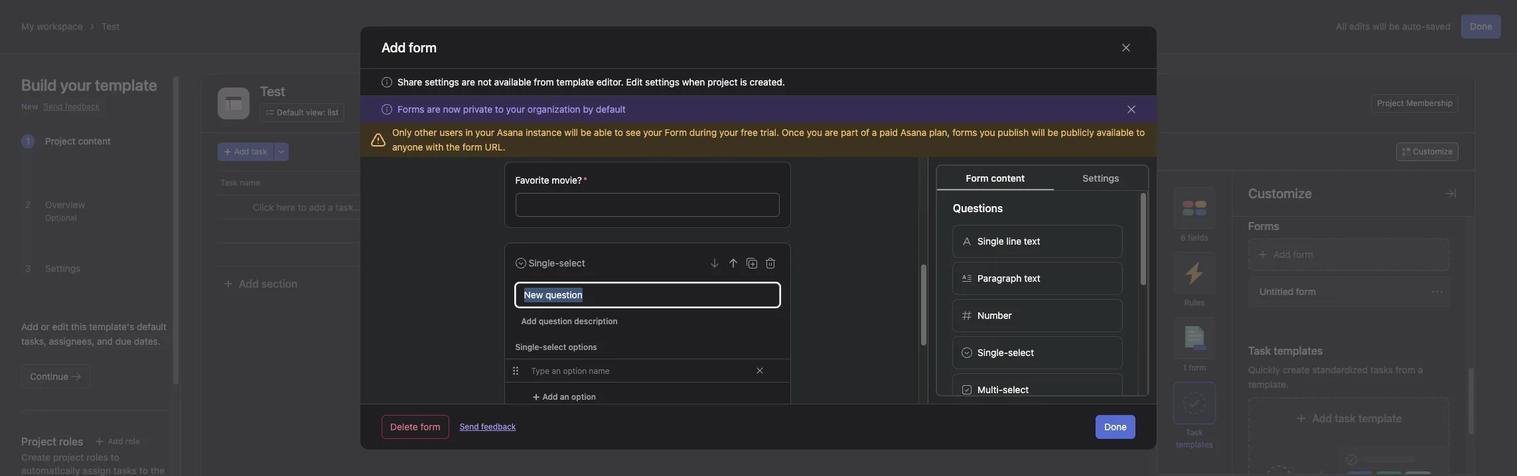 Task type: describe. For each thing, give the bounding box(es) containing it.
quickly create standardized tasks from a template.
[[1249, 364, 1424, 390]]

0 vertical spatial are
[[462, 76, 475, 88]]

task for task templates
[[1186, 428, 1204, 438]]

*
[[584, 175, 588, 186]]

line
[[1007, 236, 1022, 247]]

free
[[741, 127, 758, 138]]

publicly
[[1061, 127, 1095, 138]]

2 asana from the left
[[901, 127, 927, 138]]

add role
[[108, 437, 140, 447]]

my workspace link
[[21, 21, 83, 32]]

project for project content
[[45, 135, 76, 147]]

automatically
[[21, 465, 80, 477]]

due
[[115, 336, 132, 347]]

customize button
[[1397, 143, 1459, 161]]

untitled form button
[[1249, 277, 1451, 307]]

overview optional
[[45, 199, 85, 223]]

saved
[[1426, 21, 1451, 32]]

task for task name
[[220, 178, 238, 188]]

membership
[[1407, 98, 1453, 108]]

continue button
[[21, 365, 90, 389]]

delete
[[390, 422, 418, 433]]

overview
[[45, 199, 85, 210]]

add form dialog
[[360, 0, 1157, 477]]

1 horizontal spatial form
[[966, 173, 989, 184]]

standardized
[[1313, 364, 1368, 376]]

to down add role button
[[110, 452, 119, 463]]

add an option
[[543, 392, 596, 402]]

is
[[740, 76, 747, 88]]

create project roles to automatically assign tasks to th
[[21, 452, 165, 477]]

tasks inside 'create project roles to automatically assign tasks to th'
[[113, 465, 137, 477]]

date
[[994, 178, 1011, 188]]

remove option image
[[756, 367, 764, 375]]

content for form content
[[991, 173, 1025, 184]]

single
[[978, 236, 1004, 247]]

form for untitled form
[[1296, 286, 1316, 297]]

add for add task
[[234, 147, 249, 157]]

add task template button
[[1249, 398, 1451, 477]]

project roles
[[21, 436, 83, 448]]

0 vertical spatial feedback
[[65, 102, 100, 112]]

move this field up image
[[728, 258, 739, 269]]

project inside 'create project roles to automatically assign tasks to th'
[[53, 452, 84, 463]]

form for delete form
[[421, 422, 441, 433]]

single- down number
[[978, 347, 1009, 359]]

done button inside the add form dialog
[[1096, 416, 1136, 439]]

instance
[[526, 127, 562, 138]]

options
[[569, 343, 597, 353]]

add for add form
[[1274, 249, 1291, 260]]

organization
[[528, 104, 581, 115]]

a inside quickly create standardized tasks from a template.
[[1418, 364, 1424, 376]]

1 asana from the left
[[497, 127, 523, 138]]

task templates
[[1176, 428, 1214, 450]]

during
[[690, 127, 717, 138]]

single- up question
[[529, 258, 559, 269]]

task for add task template
[[1335, 413, 1356, 425]]

0 vertical spatial text
[[1024, 236, 1041, 247]]

single line text
[[978, 236, 1041, 247]]

with
[[426, 141, 444, 153]]

users
[[440, 127, 463, 138]]

role
[[125, 437, 140, 447]]

add for add task template
[[1313, 413, 1333, 425]]

assignees,
[[49, 336, 94, 347]]

add task button
[[218, 143, 273, 161]]

multi-
[[978, 384, 1003, 396]]

add for add section
[[239, 278, 259, 290]]

dates.
[[134, 336, 161, 347]]

default view: list button
[[260, 104, 345, 122]]

single- down question
[[516, 343, 543, 353]]

1 for 1 2 3
[[26, 135, 30, 147]]

edit
[[52, 321, 69, 333]]

paid
[[880, 127, 898, 138]]

this
[[71, 321, 87, 333]]

questions
[[953, 202, 1003, 214]]

add for add question description
[[521, 317, 537, 327]]

forms are now private to your organization by default
[[398, 104, 626, 115]]

form inside only other users in your asana instance will be able to see your form during your free trial.  once you are part of a paid asana plan, forms you publish will be publicly available to anyone with the form url.
[[665, 127, 687, 138]]

1 horizontal spatial will
[[1032, 127, 1045, 138]]

your template
[[60, 76, 157, 94]]

workspace
[[37, 21, 83, 32]]

due date
[[977, 178, 1011, 188]]

template image
[[226, 96, 242, 112]]

description
[[574, 317, 618, 327]]

paragraph text
[[978, 273, 1041, 284]]

1 horizontal spatial be
[[1048, 127, 1059, 138]]

all edits will be auto-saved
[[1337, 21, 1451, 32]]

trial.
[[761, 127, 779, 138]]

single-select options
[[516, 343, 597, 353]]

your left the free
[[720, 127, 739, 138]]

close image
[[1127, 104, 1137, 115]]

option
[[572, 392, 596, 402]]

see
[[626, 127, 641, 138]]

multi-select
[[978, 384, 1029, 396]]

to down role
[[139, 465, 148, 477]]

add question description button
[[516, 313, 624, 331]]

done for done button inside the the add form dialog
[[1105, 422, 1127, 433]]

1 vertical spatial single-select
[[978, 347, 1034, 359]]

add form
[[382, 40, 437, 55]]

from inside quickly create standardized tasks from a template.
[[1396, 364, 1416, 376]]

add for add or edit this template's default tasks, assignees, and due dates.
[[21, 321, 38, 333]]

3 row from the top
[[202, 219, 1475, 244]]

continue
[[30, 371, 68, 382]]

plan,
[[929, 127, 950, 138]]

by
[[583, 104, 594, 115]]

fields
[[1188, 233, 1209, 243]]

customize inside dropdown button
[[1414, 147, 1453, 157]]

overview button
[[45, 199, 85, 210]]

6 fields
[[1181, 233, 1209, 243]]

0 vertical spatial available
[[494, 76, 532, 88]]

once
[[782, 127, 805, 138]]

2 horizontal spatial will
[[1373, 21, 1387, 32]]

add form
[[1274, 249, 1314, 260]]

0 horizontal spatial be
[[581, 127, 592, 138]]

send feedback link inside the add form dialog
[[460, 422, 516, 434]]

form for add form
[[1294, 249, 1314, 260]]

settings button
[[45, 263, 81, 274]]

tags
[[1149, 178, 1166, 188]]

0 horizontal spatial test
[[102, 21, 120, 32]]

share
[[398, 76, 422, 88]]

name
[[240, 178, 260, 188]]

forms for forms are now private to your organization by default
[[398, 104, 425, 115]]

project membership button
[[1372, 94, 1459, 113]]

project content button
[[45, 135, 111, 147]]

build your template
[[21, 76, 157, 94]]

all
[[1337, 21, 1347, 32]]

add or edit this template's default tasks, assignees, and due dates.
[[21, 321, 167, 347]]

my
[[21, 21, 34, 32]]

dependencies
[[1241, 178, 1294, 188]]

forms for forms
[[1249, 220, 1280, 232]]

templates
[[1176, 440, 1214, 450]]

anyone
[[392, 141, 423, 153]]



Task type: locate. For each thing, give the bounding box(es) containing it.
0 horizontal spatial project
[[53, 452, 84, 463]]

favorite movie? *
[[516, 175, 588, 186]]

add for add an option
[[543, 392, 558, 402]]

add task
[[234, 147, 267, 157]]

0 vertical spatial form
[[665, 127, 687, 138]]

rules
[[1185, 298, 1205, 308]]

1 horizontal spatial task
[[1186, 428, 1204, 438]]

forms
[[953, 127, 978, 138]]

create
[[1283, 364, 1310, 376]]

project content
[[45, 135, 111, 147]]

2 horizontal spatial be
[[1389, 21, 1400, 32]]

0 horizontal spatial forms
[[398, 104, 425, 115]]

to left see
[[615, 127, 623, 138]]

1 vertical spatial a
[[1418, 364, 1424, 376]]

single-select up question
[[529, 258, 585, 269]]

only other users in your asana instance will be able to see your form during your free trial.  once you are part of a paid asana plan, forms you publish will be publicly available to anyone with the form url.
[[392, 127, 1145, 153]]

1 horizontal spatial done
[[1471, 21, 1493, 32]]

default right by
[[596, 104, 626, 115]]

settings
[[425, 76, 459, 88], [645, 76, 680, 88]]

from right standardized
[[1396, 364, 1416, 376]]

template down quickly create standardized tasks from a template.
[[1359, 413, 1403, 425]]

1 horizontal spatial settings
[[645, 76, 680, 88]]

will right publish
[[1032, 127, 1045, 138]]

1 horizontal spatial task
[[1335, 413, 1356, 425]]

1 horizontal spatial customize
[[1414, 147, 1453, 157]]

task
[[252, 147, 267, 157], [1335, 413, 1356, 425]]

1 horizontal spatial a
[[1418, 364, 1424, 376]]

1 down the new
[[26, 135, 30, 147]]

are left not
[[462, 76, 475, 88]]

form inside only other users in your asana instance will be able to see your form during your free trial.  once you are part of a paid asana plan, forms you publish will be publicly available to anyone with the form url.
[[463, 141, 483, 153]]

project up automatically
[[53, 452, 84, 463]]

from up 'organization'
[[534, 76, 554, 88]]

form down "in"
[[463, 141, 483, 153]]

your
[[506, 104, 525, 115], [476, 127, 495, 138], [644, 127, 662, 138], [720, 127, 739, 138]]

1 vertical spatial done
[[1105, 422, 1127, 433]]

be left publicly
[[1048, 127, 1059, 138]]

to right private
[[495, 104, 504, 115]]

roles
[[86, 452, 108, 463]]

6
[[1181, 233, 1186, 243]]

task for add task
[[252, 147, 267, 157]]

add up task name
[[234, 147, 249, 157]]

content down the new send feedback
[[78, 135, 111, 147]]

2 you from the left
[[980, 127, 996, 138]]

0 vertical spatial project
[[1378, 98, 1404, 108]]

asana right paid
[[901, 127, 927, 138]]

0 horizontal spatial send feedback link
[[44, 101, 100, 113]]

optional
[[45, 213, 77, 223]]

add for add role
[[108, 437, 123, 447]]

a inside only other users in your asana instance will be able to see your form during your free trial.  once you are part of a paid asana plan, forms you publish will be publicly available to anyone with the form url.
[[872, 127, 877, 138]]

project
[[708, 76, 738, 88], [53, 452, 84, 463]]

1 vertical spatial default
[[137, 321, 167, 333]]

1 vertical spatial send feedback link
[[460, 422, 516, 434]]

to down close icon
[[1137, 127, 1145, 138]]

project down the new send feedback
[[45, 135, 76, 147]]

part
[[841, 127, 859, 138]]

0 horizontal spatial default
[[137, 321, 167, 333]]

0 horizontal spatial 1
[[26, 135, 30, 147]]

section
[[261, 278, 298, 290]]

1 for 1 form
[[1183, 363, 1187, 373]]

send
[[44, 102, 63, 112], [460, 422, 479, 432]]

form for 1 form
[[1189, 363, 1207, 373]]

1 vertical spatial project
[[53, 452, 84, 463]]

forms
[[398, 104, 425, 115], [1249, 220, 1280, 232]]

form up untitled form
[[1294, 249, 1314, 260]]

form left during
[[665, 127, 687, 138]]

quickly
[[1249, 364, 1281, 376]]

2 settings from the left
[[645, 76, 680, 88]]

new
[[21, 102, 38, 112]]

1 vertical spatial feedback
[[481, 422, 516, 432]]

0 horizontal spatial feedback
[[65, 102, 100, 112]]

task inside task templates
[[1186, 428, 1204, 438]]

0 vertical spatial tasks
[[1371, 364, 1394, 376]]

project left is
[[708, 76, 738, 88]]

project
[[1378, 98, 1404, 108], [45, 135, 76, 147]]

other
[[414, 127, 437, 138]]

template inside button
[[1359, 413, 1403, 425]]

1 vertical spatial forms
[[1249, 220, 1280, 232]]

1 inside 1 2 3
[[26, 135, 30, 147]]

1 vertical spatial 1
[[1183, 363, 1187, 373]]

0 horizontal spatial customize
[[1249, 186, 1312, 201]]

0 vertical spatial project
[[708, 76, 738, 88]]

your right "in"
[[476, 127, 495, 138]]

delete form
[[390, 422, 441, 433]]

test
[[102, 21, 120, 32], [260, 84, 285, 99]]

available down close icon
[[1097, 127, 1134, 138]]

number
[[978, 310, 1012, 321]]

will right instance
[[564, 127, 578, 138]]

you right forms
[[980, 127, 996, 138]]

the
[[446, 141, 460, 153]]

content for project content
[[78, 135, 111, 147]]

1 vertical spatial tasks
[[113, 465, 137, 477]]

add down quickly create standardized tasks from a template.
[[1313, 413, 1333, 425]]

forms inside the add form dialog
[[398, 104, 425, 115]]

close details image
[[1446, 189, 1457, 199]]

1 you from the left
[[807, 127, 823, 138]]

default inside the add form dialog
[[596, 104, 626, 115]]

1 vertical spatial template
[[1359, 413, 1403, 425]]

0 horizontal spatial done button
[[1096, 416, 1136, 439]]

0 vertical spatial a
[[872, 127, 877, 138]]

be left able
[[581, 127, 592, 138]]

customize up the add form
[[1249, 186, 1312, 201]]

1 horizontal spatial available
[[1097, 127, 1134, 138]]

form down rules
[[1189, 363, 1207, 373]]

tasks inside quickly create standardized tasks from a template.
[[1371, 364, 1394, 376]]

task up the templates
[[1186, 428, 1204, 438]]

add left question
[[521, 317, 537, 327]]

send right the new
[[44, 102, 63, 112]]

1 horizontal spatial done button
[[1462, 15, 1502, 39]]

edits
[[1350, 21, 1371, 32]]

1 horizontal spatial template
[[1359, 413, 1403, 425]]

1 vertical spatial available
[[1097, 127, 1134, 138]]

due
[[977, 178, 992, 188]]

you right once
[[807, 127, 823, 138]]

0 horizontal spatial send
[[44, 102, 63, 112]]

row
[[202, 171, 1475, 195], [202, 195, 1475, 220], [202, 219, 1475, 244], [202, 243, 1475, 268]]

single-select up multi-select
[[978, 347, 1034, 359]]

question
[[539, 317, 572, 327]]

0 horizontal spatial will
[[564, 127, 578, 138]]

your right private
[[506, 104, 525, 115]]

send feedback link
[[44, 101, 100, 113], [460, 422, 516, 434]]

add section
[[239, 278, 298, 290]]

text
[[1024, 236, 1041, 247], [1025, 273, 1041, 284]]

close this dialog image
[[1121, 42, 1132, 53]]

project left membership
[[1378, 98, 1404, 108]]

0 horizontal spatial form
[[665, 127, 687, 138]]

1 row from the top
[[202, 171, 1475, 195]]

0 vertical spatial customize
[[1414, 147, 1453, 157]]

add up tasks,
[[21, 321, 38, 333]]

0 vertical spatial template
[[557, 76, 594, 88]]

are left now
[[427, 104, 441, 115]]

template up by
[[557, 76, 594, 88]]

1 vertical spatial from
[[1396, 364, 1416, 376]]

in
[[466, 127, 473, 138]]

0 vertical spatial forms
[[398, 104, 425, 115]]

1 horizontal spatial project
[[1378, 98, 1404, 108]]

tasks
[[1371, 364, 1394, 376], [113, 465, 137, 477]]

your right see
[[644, 127, 662, 138]]

1 vertical spatial content
[[991, 173, 1025, 184]]

0 horizontal spatial template
[[557, 76, 594, 88]]

1 horizontal spatial test
[[260, 84, 285, 99]]

form content
[[966, 173, 1025, 184]]

tasks right assign
[[113, 465, 137, 477]]

0 horizontal spatial single-select
[[529, 258, 585, 269]]

be left auto-
[[1389, 21, 1400, 32]]

project inside the add form dialog
[[708, 76, 738, 88]]

0 vertical spatial test
[[102, 21, 120, 32]]

projects
[[1056, 178, 1087, 188]]

forms up the add form
[[1249, 220, 1280, 232]]

0 vertical spatial send feedback link
[[44, 101, 100, 113]]

text right line
[[1024, 236, 1041, 247]]

created.
[[750, 76, 785, 88]]

Question name text field
[[516, 283, 780, 307]]

1 vertical spatial done button
[[1096, 416, 1136, 439]]

single-
[[529, 258, 559, 269], [516, 343, 543, 353], [978, 347, 1009, 359]]

not
[[478, 76, 492, 88]]

send inside the add form dialog
[[460, 422, 479, 432]]

forms up only
[[398, 104, 425, 115]]

add
[[234, 147, 249, 157], [1274, 249, 1291, 260], [239, 278, 259, 290], [521, 317, 537, 327], [21, 321, 38, 333], [543, 392, 558, 402], [1313, 413, 1333, 425], [108, 437, 123, 447]]

1 horizontal spatial asana
[[901, 127, 927, 138]]

auto-
[[1403, 21, 1426, 32]]

0 vertical spatial done button
[[1462, 15, 1502, 39]]

available up forms are now private to your organization by default
[[494, 76, 532, 88]]

form right the untitled
[[1296, 286, 1316, 297]]

0 horizontal spatial available
[[494, 76, 532, 88]]

2 vertical spatial are
[[825, 127, 839, 138]]

add up the untitled
[[1274, 249, 1291, 260]]

1 down rules
[[1183, 363, 1187, 373]]

settings up now
[[425, 76, 459, 88]]

form left date on the right of page
[[966, 173, 989, 184]]

done
[[1471, 21, 1493, 32], [1105, 422, 1127, 433]]

delete form button
[[382, 416, 449, 439]]

content up questions
[[991, 173, 1025, 184]]

add left section
[[239, 278, 259, 290]]

1 horizontal spatial tasks
[[1371, 364, 1394, 376]]

4 row from the top
[[202, 243, 1475, 268]]

1 horizontal spatial are
[[462, 76, 475, 88]]

1 horizontal spatial you
[[980, 127, 996, 138]]

1 horizontal spatial settings
[[1083, 173, 1120, 184]]

task down quickly create standardized tasks from a template.
[[1335, 413, 1356, 425]]

0 horizontal spatial task
[[252, 147, 267, 157]]

send right delete form at the left bottom
[[460, 422, 479, 432]]

template.
[[1249, 379, 1289, 390]]

1 vertical spatial are
[[427, 104, 441, 115]]

1 horizontal spatial content
[[991, 173, 1025, 184]]

untitled
[[1260, 286, 1294, 297]]

add left an
[[543, 392, 558, 402]]

customize
[[1414, 147, 1453, 157], [1249, 186, 1312, 201]]

text right paragraph
[[1025, 273, 1041, 284]]

2 row from the top
[[202, 195, 1475, 220]]

0 horizontal spatial project
[[45, 135, 76, 147]]

remove field image
[[765, 258, 776, 269]]

1 horizontal spatial from
[[1396, 364, 1416, 376]]

0 horizontal spatial task
[[220, 178, 238, 188]]

content inside the add form dialog
[[991, 173, 1025, 184]]

duplicate this question image
[[747, 258, 757, 269]]

move this field down image
[[709, 258, 720, 269]]

settings right "3"
[[45, 263, 81, 274]]

1 vertical spatial customize
[[1249, 186, 1312, 201]]

project inside the "project membership" button
[[1378, 98, 1404, 108]]

row containing task name
[[202, 171, 1475, 195]]

2 horizontal spatial are
[[825, 127, 839, 138]]

new send feedback
[[21, 102, 100, 112]]

0 vertical spatial default
[[596, 104, 626, 115]]

test up default
[[260, 84, 285, 99]]

asana up url.
[[497, 127, 523, 138]]

add left role
[[108, 437, 123, 447]]

0 horizontal spatial are
[[427, 104, 441, 115]]

available inside only other users in your asana instance will be able to see your form during your free trial.  once you are part of a paid asana plan, forms you publish will be publicly available to anyone with the form url.
[[1097, 127, 1134, 138]]

select
[[559, 258, 585, 269], [543, 343, 566, 353], [1009, 347, 1034, 359], [1003, 384, 1029, 396]]

now
[[443, 104, 461, 115]]

0 vertical spatial done
[[1471, 21, 1493, 32]]

0 horizontal spatial done
[[1105, 422, 1127, 433]]

add role button
[[89, 433, 146, 451]]

0 vertical spatial single-select
[[529, 258, 585, 269]]

1 vertical spatial settings
[[45, 263, 81, 274]]

done inside the add form dialog
[[1105, 422, 1127, 433]]

0 horizontal spatial a
[[872, 127, 877, 138]]

template inside the add form dialog
[[557, 76, 594, 88]]

0 horizontal spatial settings
[[45, 263, 81, 274]]

1 horizontal spatial project
[[708, 76, 738, 88]]

customize up close details icon
[[1414, 147, 1453, 157]]

form right the 'delete'
[[421, 422, 441, 433]]

assign
[[83, 465, 111, 477]]

0 vertical spatial task
[[220, 178, 238, 188]]

settings right "edit"
[[645, 76, 680, 88]]

0 vertical spatial content
[[78, 135, 111, 147]]

0 vertical spatial from
[[534, 76, 554, 88]]

1 horizontal spatial default
[[596, 104, 626, 115]]

task templates
[[1249, 345, 1323, 357]]

settings down publicly
[[1083, 173, 1120, 184]]

of
[[861, 127, 870, 138]]

Type an option name field
[[526, 360, 751, 382]]

will right the edits
[[1373, 21, 1387, 32]]

default up dates.
[[137, 321, 167, 333]]

are left part
[[825, 127, 839, 138]]

3
[[25, 263, 31, 274]]

1 form
[[1183, 363, 1207, 373]]

1 horizontal spatial feedback
[[481, 422, 516, 432]]

1 vertical spatial task
[[1335, 413, 1356, 425]]

default
[[277, 108, 304, 118]]

done for the right done button
[[1471, 21, 1493, 32]]

add inside add or edit this template's default tasks, assignees, and due dates.
[[21, 321, 38, 333]]

1 vertical spatial test
[[260, 84, 285, 99]]

settings inside the add form dialog
[[1083, 173, 1120, 184]]

are inside only other users in your asana instance will be able to see your form during your free trial.  once you are part of a paid asana plan, forms you publish will be publicly available to anyone with the form url.
[[825, 127, 839, 138]]

add form button
[[1249, 238, 1451, 272]]

1 horizontal spatial single-select
[[978, 347, 1034, 359]]

0 horizontal spatial asana
[[497, 127, 523, 138]]

0 horizontal spatial you
[[807, 127, 823, 138]]

private
[[463, 104, 493, 115]]

1 horizontal spatial send feedback link
[[460, 422, 516, 434]]

test right workspace
[[102, 21, 120, 32]]

tasks,
[[21, 336, 47, 347]]

my workspace
[[21, 21, 83, 32]]

0 horizontal spatial settings
[[425, 76, 459, 88]]

paragraph
[[978, 273, 1022, 284]]

task left name at the left top of the page
[[220, 178, 238, 188]]

asana
[[497, 127, 523, 138], [901, 127, 927, 138]]

available
[[494, 76, 532, 88], [1097, 127, 1134, 138]]

0 horizontal spatial tasks
[[113, 465, 137, 477]]

form
[[463, 141, 483, 153], [1294, 249, 1314, 260], [1296, 286, 1316, 297], [1189, 363, 1207, 373], [421, 422, 441, 433]]

project for project membership
[[1378, 98, 1404, 108]]

from inside the add form dialog
[[534, 76, 554, 88]]

1 vertical spatial text
[[1025, 273, 1041, 284]]

1 horizontal spatial send
[[460, 422, 479, 432]]

1 2 3
[[25, 135, 31, 274]]

default inside add or edit this template's default tasks, assignees, and due dates.
[[137, 321, 167, 333]]

and
[[97, 336, 113, 347]]

task name
[[220, 178, 260, 188]]

add task template
[[1313, 413, 1403, 425]]

0 vertical spatial 1
[[26, 135, 30, 147]]

when
[[682, 76, 705, 88]]

feedback inside the add form dialog
[[481, 422, 516, 432]]

tasks right standardized
[[1371, 364, 1394, 376]]

1 settings from the left
[[425, 76, 459, 88]]

0 horizontal spatial from
[[534, 76, 554, 88]]

task up name at the left top of the page
[[252, 147, 267, 157]]



Task type: vqa. For each thing, say whether or not it's contained in the screenshot.
Q4
no



